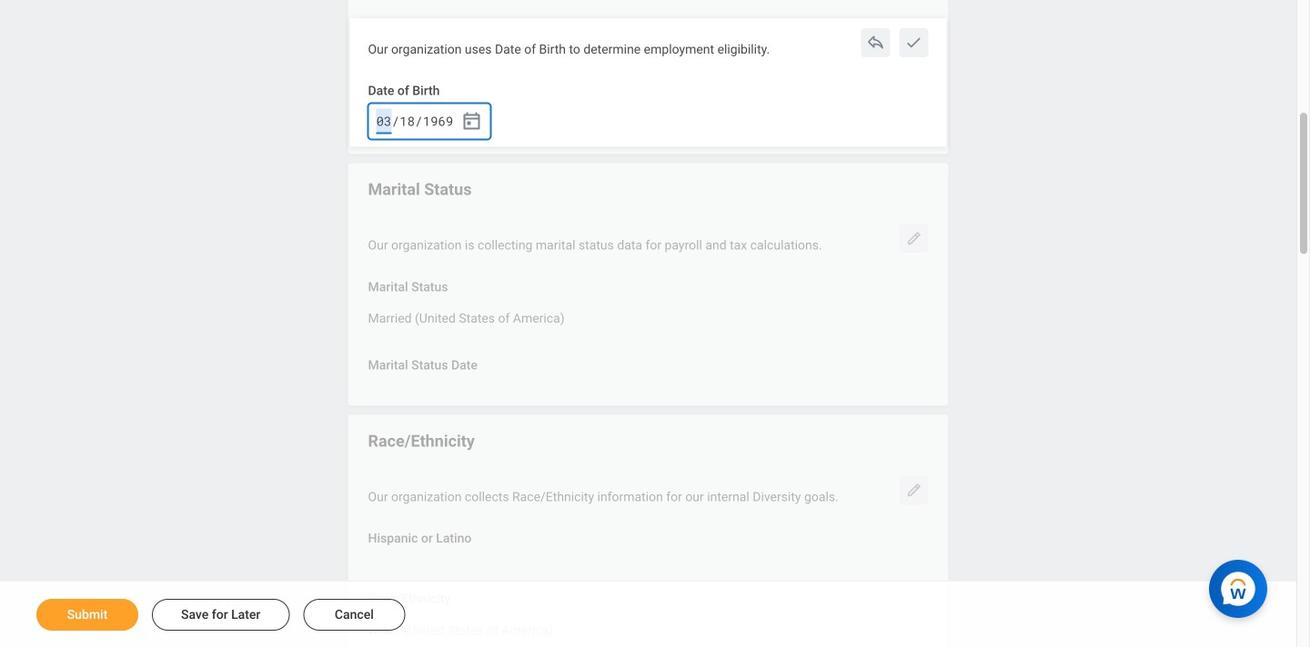Task type: vqa. For each thing, say whether or not it's contained in the screenshot.
"text field"
yes



Task type: describe. For each thing, give the bounding box(es) containing it.
check image
[[905, 34, 923, 52]]

action bar region
[[0, 581, 1297, 648]]

undo l image
[[867, 34, 885, 52]]

2 edit image from the top
[[905, 482, 923, 500]]



Task type: locate. For each thing, give the bounding box(es) containing it.
0 vertical spatial edit image
[[905, 230, 923, 248]]

None text field
[[368, 613, 553, 644]]

calendar image
[[461, 111, 483, 132]]

None text field
[[368, 300, 565, 332]]

edit image
[[905, 230, 923, 248], [905, 482, 923, 500]]

1 vertical spatial edit image
[[905, 482, 923, 500]]

group
[[368, 103, 491, 140]]

1 edit image from the top
[[905, 230, 923, 248]]



